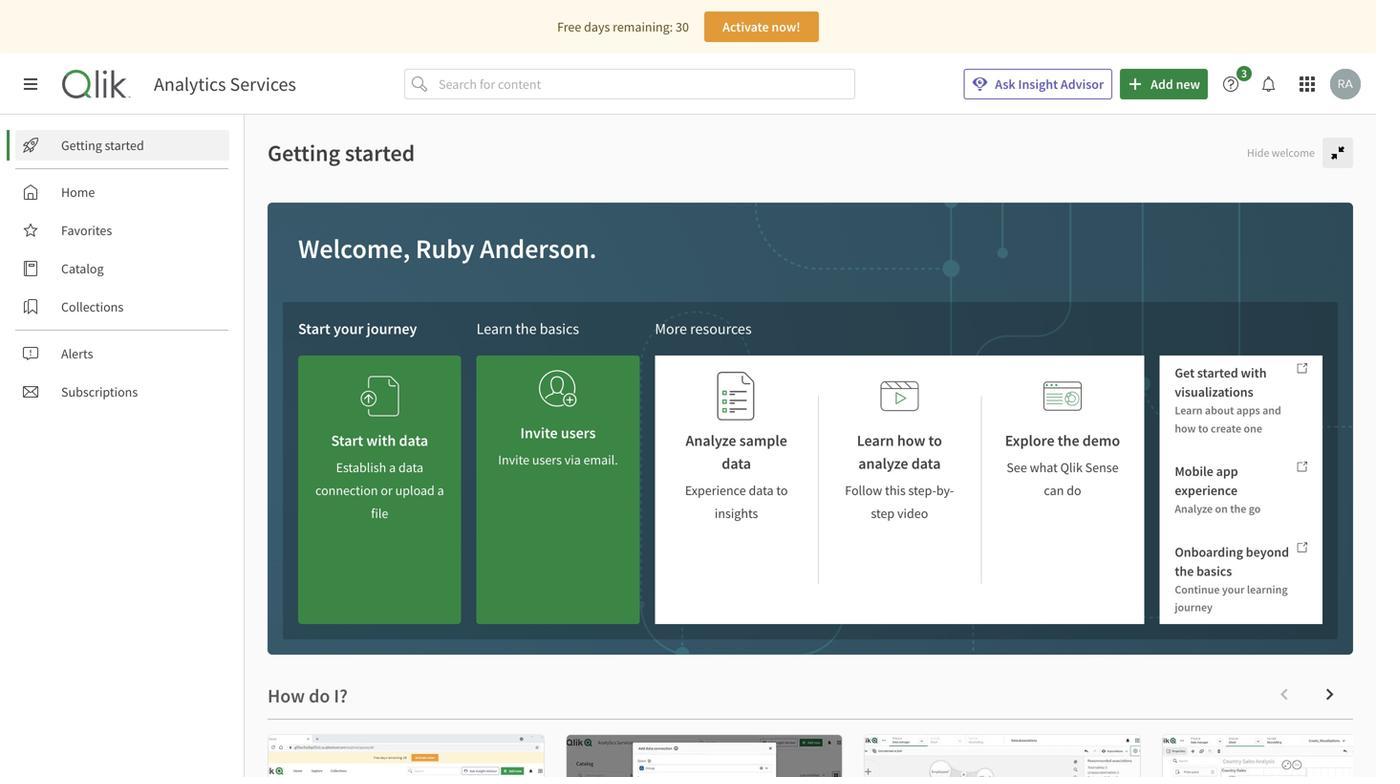 Task type: vqa. For each thing, say whether or not it's contained in the screenshot.
THIS
yes



Task type: describe. For each thing, give the bounding box(es) containing it.
0 horizontal spatial journey
[[367, 319, 417, 338]]

learn the basics
[[477, 319, 579, 338]]

onboarding beyond the basics continue your learning journey
[[1175, 543, 1289, 615]]

start with data image
[[361, 371, 399, 422]]

3
[[1242, 66, 1247, 81]]

apps
[[1237, 403, 1260, 418]]

explore the demo see what qlik sense can do
[[1005, 431, 1120, 499]]

learning
[[1247, 582, 1288, 597]]

get
[[1175, 364, 1195, 381]]

step-
[[909, 482, 937, 499]]

alerts
[[61, 345, 93, 362]]

activate
[[723, 18, 769, 35]]

get started with visualizations learn about apps and how to create one
[[1175, 364, 1282, 436]]

learn for learn how to analyze data follow this step-by- step video
[[857, 431, 894, 450]]

days
[[584, 18, 610, 35]]

ruby anderson image
[[1330, 69, 1361, 99]]

start for with
[[331, 431, 363, 450]]

advisor
[[1061, 76, 1104, 93]]

data inside learn how to analyze data follow this step-by- step video
[[912, 454, 941, 473]]

video
[[898, 505, 928, 522]]

upload
[[395, 482, 435, 499]]

establish
[[336, 459, 386, 476]]

started inside the get started with visualizations learn about apps and how to create one
[[1198, 364, 1238, 381]]

0 vertical spatial a
[[389, 459, 396, 476]]

started inside navigation pane element
[[105, 137, 144, 154]]

invite users invite users via email.
[[498, 423, 618, 468]]

remaining:
[[613, 18, 673, 35]]

learn how to analyze data follow this step-by- step video
[[845, 431, 954, 522]]

by-
[[937, 482, 954, 499]]

free
[[557, 18, 581, 35]]

analytics services element
[[154, 72, 296, 96]]

resources
[[690, 319, 752, 338]]

or
[[381, 482, 393, 499]]

sample
[[740, 431, 787, 450]]

invite users image
[[539, 363, 577, 414]]

app
[[1216, 463, 1238, 480]]

home link
[[15, 177, 229, 207]]

journey inside onboarding beyond the basics continue your learning journey
[[1175, 600, 1213, 615]]

welcome, ruby anderson. main content
[[245, 115, 1376, 777]]

insight
[[1018, 76, 1058, 93]]

how inside learn how to analyze data follow this step-by- step video
[[897, 431, 926, 450]]

how inside the get started with visualizations learn about apps and how to create one
[[1175, 421, 1196, 436]]

0 vertical spatial users
[[561, 423, 596, 443]]

30
[[676, 18, 689, 35]]

analytics
[[154, 72, 226, 96]]

more
[[655, 319, 687, 338]]

email.
[[584, 451, 618, 468]]

your inside onboarding beyond the basics continue your learning journey
[[1222, 582, 1245, 597]]

ruby
[[416, 232, 475, 265]]

analyze sample data experience data to insights
[[685, 431, 788, 522]]

0 vertical spatial invite
[[520, 423, 558, 443]]

qlik
[[1061, 459, 1083, 476]]

hide
[[1247, 145, 1270, 160]]

mobile app experience analyze on the go
[[1175, 463, 1261, 516]]

1 vertical spatial invite
[[498, 451, 530, 468]]

learn inside the get started with visualizations learn about apps and how to create one
[[1175, 403, 1203, 418]]

analytics services
[[154, 72, 296, 96]]

do
[[1067, 482, 1082, 499]]

collections
[[61, 298, 123, 315]]

start with data establish a data connection or upload a file
[[315, 431, 444, 522]]

getting inside welcome, ruby anderson. main content
[[268, 139, 340, 167]]

explore the demo image
[[1044, 371, 1082, 422]]

visualizations
[[1175, 383, 1254, 400]]

alerts link
[[15, 338, 229, 369]]

with inside start with data establish a data connection or upload a file
[[366, 431, 396, 450]]

start for your
[[298, 319, 330, 338]]

create
[[1211, 421, 1242, 436]]

activate now!
[[723, 18, 801, 35]]

hide welcome
[[1247, 145, 1315, 160]]

more resources
[[655, 319, 752, 338]]

sense
[[1085, 459, 1119, 476]]



Task type: locate. For each thing, give the bounding box(es) containing it.
1 vertical spatial basics
[[1197, 562, 1232, 580]]

0 horizontal spatial start
[[298, 319, 330, 338]]

0 vertical spatial with
[[1241, 364, 1267, 381]]

invite down invite users image
[[520, 423, 558, 443]]

explore
[[1005, 431, 1055, 450]]

2 horizontal spatial learn
[[1175, 403, 1203, 418]]

what
[[1030, 459, 1058, 476]]

via
[[565, 451, 581, 468]]

activate now! link
[[704, 11, 819, 42]]

analyze inside analyze sample data experience data to insights
[[686, 431, 736, 450]]

see
[[1007, 459, 1027, 476]]

users left via
[[532, 451, 562, 468]]

subscriptions link
[[15, 377, 229, 407]]

getting up home
[[61, 137, 102, 154]]

1 horizontal spatial analyze
[[1175, 501, 1213, 516]]

analyze
[[858, 454, 909, 473]]

1 vertical spatial with
[[366, 431, 396, 450]]

welcome, ruby anderson.
[[298, 232, 597, 265]]

1 horizontal spatial basics
[[1197, 562, 1232, 580]]

getting
[[61, 137, 102, 154], [268, 139, 340, 167]]

journey down the 'continue'
[[1175, 600, 1213, 615]]

1 vertical spatial your
[[1222, 582, 1245, 597]]

0 vertical spatial journey
[[367, 319, 417, 338]]

can
[[1044, 482, 1064, 499]]

users up via
[[561, 423, 596, 443]]

new
[[1176, 76, 1201, 93]]

getting started
[[61, 137, 144, 154], [268, 139, 415, 167]]

close sidebar menu image
[[23, 76, 38, 92]]

to down sample
[[776, 482, 788, 499]]

mobile
[[1175, 463, 1214, 480]]

add
[[1151, 76, 1174, 93]]

learn inside learn how to analyze data follow this step-by- step video
[[857, 431, 894, 450]]

with
[[1241, 364, 1267, 381], [366, 431, 396, 450]]

2 horizontal spatial to
[[1199, 421, 1209, 436]]

1 horizontal spatial with
[[1241, 364, 1267, 381]]

ask insight advisor button
[[964, 69, 1113, 99]]

getting started inside navigation pane element
[[61, 137, 144, 154]]

getting inside getting started link
[[61, 137, 102, 154]]

analyze sample data image
[[717, 371, 756, 422]]

continue
[[1175, 582, 1220, 597]]

catalog link
[[15, 253, 229, 284]]

the inside mobile app experience analyze on the go
[[1230, 501, 1247, 516]]

insights
[[715, 505, 758, 522]]

the inside explore the demo see what qlik sense can do
[[1058, 431, 1080, 450]]

1 horizontal spatial started
[[345, 139, 415, 167]]

demo
[[1083, 431, 1120, 450]]

ask
[[995, 76, 1016, 93]]

your left learning on the bottom right
[[1222, 582, 1245, 597]]

0 horizontal spatial a
[[389, 459, 396, 476]]

3 button
[[1216, 66, 1258, 99]]

to inside the get started with visualizations learn about apps and how to create one
[[1199, 421, 1209, 436]]

about
[[1205, 403, 1234, 418]]

1 horizontal spatial how
[[1175, 421, 1196, 436]]

follow
[[845, 482, 882, 499]]

connection
[[315, 482, 378, 499]]

0 vertical spatial learn
[[477, 319, 513, 338]]

to inside learn how to analyze data follow this step-by- step video
[[929, 431, 942, 450]]

now!
[[772, 18, 801, 35]]

start
[[298, 319, 330, 338], [331, 431, 363, 450]]

analyze
[[686, 431, 736, 450], [1175, 501, 1213, 516]]

a right upload
[[437, 482, 444, 499]]

1 vertical spatial start
[[331, 431, 363, 450]]

0 horizontal spatial analyze
[[686, 431, 736, 450]]

free days remaining: 30
[[557, 18, 689, 35]]

analyze up experience
[[686, 431, 736, 450]]

the up the 'continue'
[[1175, 562, 1194, 580]]

with up establish
[[366, 431, 396, 450]]

1 horizontal spatial to
[[929, 431, 942, 450]]

onboarding
[[1175, 543, 1244, 560]]

0 vertical spatial your
[[334, 319, 364, 338]]

1 horizontal spatial getting started
[[268, 139, 415, 167]]

step
[[871, 505, 895, 522]]

experience
[[1175, 482, 1238, 499]]

1 horizontal spatial learn
[[857, 431, 894, 450]]

basics up invite users image
[[540, 319, 579, 338]]

0 vertical spatial basics
[[540, 319, 579, 338]]

invite left via
[[498, 451, 530, 468]]

subscriptions
[[61, 383, 138, 400]]

catalog
[[61, 260, 104, 277]]

0 horizontal spatial how
[[897, 431, 926, 450]]

started
[[105, 137, 144, 154], [345, 139, 415, 167], [1198, 364, 1238, 381]]

hide welcome image
[[1330, 145, 1346, 161]]

start inside start with data establish a data connection or upload a file
[[331, 431, 363, 450]]

start up establish
[[331, 431, 363, 450]]

0 horizontal spatial learn
[[477, 319, 513, 338]]

basics down onboarding
[[1197, 562, 1232, 580]]

getting started link
[[15, 130, 229, 161]]

basics
[[540, 319, 579, 338], [1197, 562, 1232, 580]]

the inside onboarding beyond the basics continue your learning journey
[[1175, 562, 1194, 580]]

go
[[1249, 501, 1261, 516]]

this
[[885, 482, 906, 499]]

2 horizontal spatial started
[[1198, 364, 1238, 381]]

getting started inside welcome, ruby anderson. main content
[[268, 139, 415, 167]]

0 vertical spatial analyze
[[686, 431, 736, 450]]

Search for content text field
[[435, 69, 856, 99]]

basics inside onboarding beyond the basics continue your learning journey
[[1197, 562, 1232, 580]]

getting down services
[[268, 139, 340, 167]]

add new
[[1151, 76, 1201, 93]]

home
[[61, 184, 95, 201]]

favorites
[[61, 222, 112, 239]]

to up by-
[[929, 431, 942, 450]]

experience
[[685, 482, 746, 499]]

your
[[334, 319, 364, 338], [1222, 582, 1245, 597]]

the left go
[[1230, 501, 1247, 516]]

how left create
[[1175, 421, 1196, 436]]

with up apps
[[1241, 364, 1267, 381]]

to left create
[[1199, 421, 1209, 436]]

on
[[1215, 501, 1228, 516]]

1 horizontal spatial your
[[1222, 582, 1245, 597]]

navigation pane element
[[0, 122, 244, 415]]

services
[[230, 72, 296, 96]]

1 horizontal spatial journey
[[1175, 600, 1213, 615]]

learn down anderson.
[[477, 319, 513, 338]]

0 horizontal spatial your
[[334, 319, 364, 338]]

0 vertical spatial start
[[298, 319, 330, 338]]

the up qlik
[[1058, 431, 1080, 450]]

ask insight advisor
[[995, 76, 1104, 93]]

favorites link
[[15, 215, 229, 246]]

welcome
[[1272, 145, 1315, 160]]

analyze inside mobile app experience analyze on the go
[[1175, 501, 1213, 516]]

learn
[[477, 319, 513, 338], [1175, 403, 1203, 418], [857, 431, 894, 450]]

1 horizontal spatial a
[[437, 482, 444, 499]]

1 vertical spatial users
[[532, 451, 562, 468]]

the down anderson.
[[516, 319, 537, 338]]

0 horizontal spatial to
[[776, 482, 788, 499]]

start down welcome,
[[298, 319, 330, 338]]

your up the start with data image
[[334, 319, 364, 338]]

1 vertical spatial analyze
[[1175, 501, 1213, 516]]

welcome,
[[298, 232, 410, 265]]

beyond
[[1246, 543, 1289, 560]]

0 horizontal spatial with
[[366, 431, 396, 450]]

start your journey
[[298, 319, 417, 338]]

collections link
[[15, 292, 229, 322]]

2 vertical spatial learn
[[857, 431, 894, 450]]

one
[[1244, 421, 1263, 436]]

how up analyze
[[897, 431, 926, 450]]

learn for learn the basics
[[477, 319, 513, 338]]

add new button
[[1120, 69, 1208, 99]]

learn up analyze
[[857, 431, 894, 450]]

1 vertical spatial a
[[437, 482, 444, 499]]

learn left about
[[1175, 403, 1203, 418]]

file
[[371, 505, 388, 522]]

1 horizontal spatial getting
[[268, 139, 340, 167]]

invite
[[520, 423, 558, 443], [498, 451, 530, 468]]

journey
[[367, 319, 417, 338], [1175, 600, 1213, 615]]

1 vertical spatial journey
[[1175, 600, 1213, 615]]

0 horizontal spatial started
[[105, 137, 144, 154]]

0 horizontal spatial basics
[[540, 319, 579, 338]]

0 horizontal spatial getting
[[61, 137, 102, 154]]

a up or
[[389, 459, 396, 476]]

with inside the get started with visualizations learn about apps and how to create one
[[1241, 364, 1267, 381]]

and
[[1263, 403, 1282, 418]]

how
[[1175, 421, 1196, 436], [897, 431, 926, 450]]

a
[[389, 459, 396, 476], [437, 482, 444, 499]]

1 horizontal spatial start
[[331, 431, 363, 450]]

data
[[399, 431, 428, 450], [722, 454, 751, 473], [912, 454, 941, 473], [399, 459, 423, 476], [749, 482, 774, 499]]

1 vertical spatial learn
[[1175, 403, 1203, 418]]

learn how to analyze data image
[[881, 371, 919, 422]]

anderson.
[[480, 232, 597, 265]]

journey up the start with data image
[[367, 319, 417, 338]]

to inside analyze sample data experience data to insights
[[776, 482, 788, 499]]

analyze down experience
[[1175, 501, 1213, 516]]

0 horizontal spatial getting started
[[61, 137, 144, 154]]



